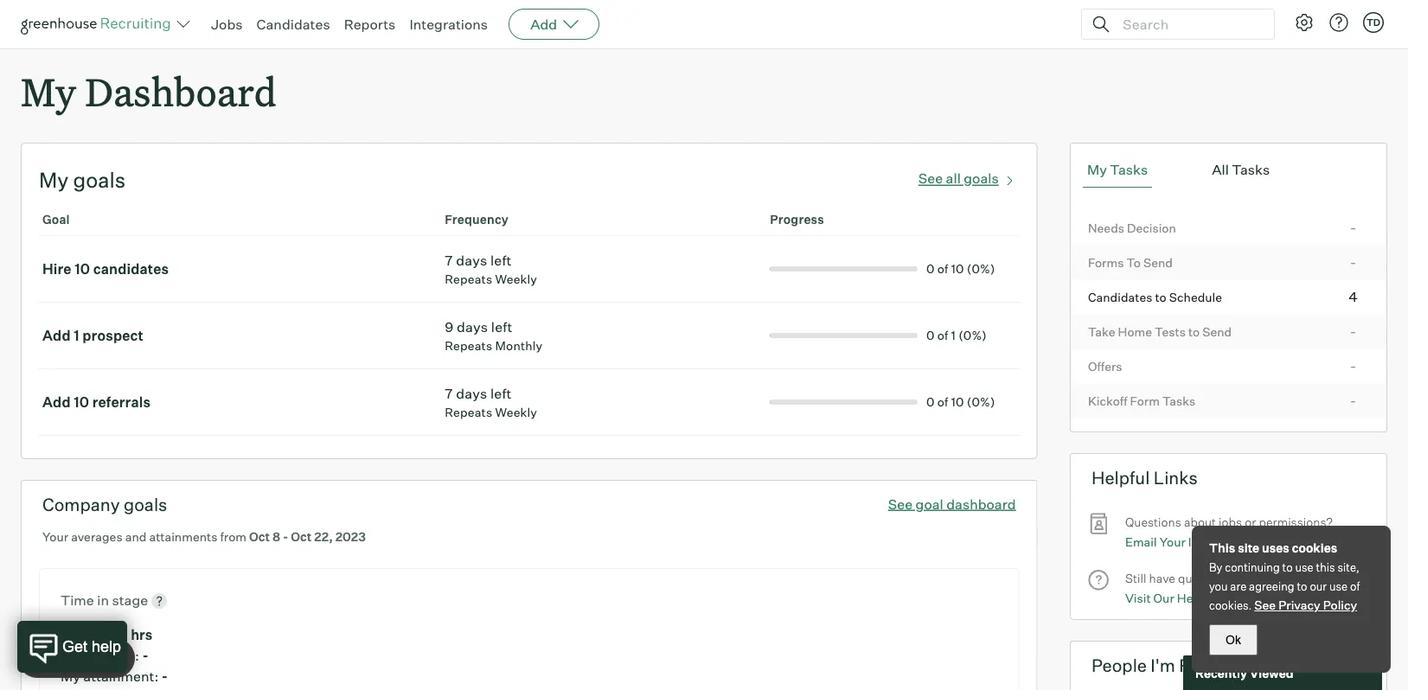 Task type: vqa. For each thing, say whether or not it's contained in the screenshot.
second 0 from the bottom of the page
yes



Task type: describe. For each thing, give the bounding box(es) containing it.
questions about jobs or permissions? email your in-house contacts
[[1126, 515, 1333, 550]]

all tasks button
[[1208, 152, 1275, 188]]

recently viewed
[[1196, 666, 1294, 681]]

company
[[42, 494, 120, 516]]

0 vertical spatial use
[[1296, 561, 1314, 575]]

prospect
[[82, 327, 144, 345]]

in
[[97, 592, 109, 609]]

of inside by continuing to use this site, you are agreeing to our use of cookies.
[[1351, 580, 1361, 594]]

left for candidates
[[491, 252, 512, 269]]

to
[[1127, 255, 1141, 270]]

you
[[1210, 580, 1228, 594]]

9 days left repeats monthly
[[445, 319, 543, 354]]

kickoff
[[1089, 393, 1128, 409]]

0 of 10 (0%) for hire 10 candidates
[[927, 262, 996, 277]]

see goal dashboard
[[889, 496, 1017, 513]]

to right tests
[[1189, 324, 1200, 339]]

people i'm following
[[1092, 655, 1258, 677]]

dashboard
[[947, 496, 1017, 513]]

add for add 1 prospect
[[42, 327, 71, 345]]

viewed
[[1250, 666, 1294, 681]]

tasks for all tasks
[[1233, 161, 1271, 178]]

policy
[[1324, 598, 1358, 613]]

see for company goals
[[889, 496, 913, 513]]

candidates link
[[257, 16, 330, 33]]

averages
[[71, 530, 123, 545]]

links
[[1154, 467, 1198, 489]]

0 of 1 (0%)
[[927, 328, 987, 343]]

privacy
[[1279, 598, 1321, 613]]

target:
[[61, 627, 107, 644]]

form
[[1131, 393, 1160, 409]]

continuing
[[1226, 561, 1281, 575]]

weekly for add 10 referrals
[[495, 405, 537, 420]]

your averages and attainments from oct 8 - oct 22, 2023
[[42, 530, 366, 545]]

time in
[[61, 592, 112, 609]]

add 1 prospect
[[42, 327, 144, 345]]

offers
[[1089, 359, 1123, 374]]

add 10 referrals
[[42, 394, 151, 411]]

my tasks
[[1088, 161, 1148, 178]]

jobs
[[211, 16, 243, 33]]

my for my goals
[[39, 167, 69, 193]]

attainment:
[[83, 668, 159, 686]]

this
[[1210, 541, 1236, 556]]

candidates
[[93, 261, 169, 278]]

goal
[[42, 212, 70, 227]]

visit our help center link
[[1126, 589, 1245, 608]]

my goals
[[39, 167, 126, 193]]

my dashboard
[[21, 66, 277, 117]]

integrations link
[[410, 16, 488, 33]]

goals for company goals
[[124, 494, 167, 516]]

integrations
[[410, 16, 488, 33]]

by
[[1210, 561, 1223, 575]]

jobs link
[[211, 16, 243, 33]]

days for add 10 referrals
[[456, 385, 488, 403]]

hire
[[42, 261, 72, 278]]

of for add 1 prospect
[[938, 328, 949, 343]]

company goals
[[42, 494, 167, 516]]

help
[[1178, 591, 1204, 606]]

add for add 10 referrals
[[42, 394, 71, 411]]

hrs
[[131, 627, 153, 644]]

attainments
[[149, 530, 218, 545]]

cookies
[[1293, 541, 1338, 556]]

ok
[[1226, 633, 1242, 647]]

contacts
[[1244, 534, 1295, 550]]

9
[[445, 319, 454, 336]]

td button
[[1360, 9, 1388, 36]]

recently
[[1196, 666, 1248, 681]]

7 for hire 10 candidates
[[445, 252, 453, 269]]

i'm
[[1151, 655, 1176, 677]]

2 vertical spatial see
[[1255, 598, 1277, 613]]

my for my dashboard
[[21, 66, 76, 117]]

referrals
[[92, 394, 151, 411]]

uses
[[1263, 541, 1290, 556]]

of for hire 10 candidates
[[938, 262, 949, 277]]

kickoff form tasks
[[1089, 393, 1196, 409]]

still
[[1126, 571, 1147, 586]]

add button
[[509, 9, 600, 40]]

agreeing
[[1250, 580, 1295, 594]]

Search text field
[[1119, 12, 1259, 37]]

(0%) for add 10 referrals
[[967, 395, 996, 410]]

0 for add 10 referrals
[[927, 395, 935, 410]]

take
[[1089, 324, 1116, 339]]

decision
[[1128, 220, 1177, 236]]

forms to send
[[1089, 255, 1173, 270]]

7 for add 10 referrals
[[445, 385, 453, 403]]

by continuing to use this site, you are agreeing to our use of cookies.
[[1210, 561, 1361, 613]]

0 for add 1 prospect
[[927, 328, 935, 343]]

1 oct from the left
[[249, 530, 270, 545]]

repeats for hire 10 candidates
[[445, 272, 493, 287]]

candidates to schedule
[[1089, 290, 1223, 305]]

tasks for my tasks
[[1111, 161, 1148, 178]]

stage
[[112, 592, 148, 609]]

goals for my goals
[[73, 167, 126, 193]]

our
[[1154, 591, 1175, 606]]

7 days left repeats weekly for add 10 referrals
[[445, 385, 537, 420]]

site
[[1239, 541, 1260, 556]]

needs
[[1089, 220, 1125, 236]]

1 vertical spatial send
[[1203, 324, 1232, 339]]

progress bar for prospect
[[770, 333, 918, 339]]

0 horizontal spatial 1
[[74, 327, 79, 345]]

reports link
[[344, 16, 396, 33]]

10 down 0 of 1 (0%)
[[952, 395, 965, 410]]

see privacy policy
[[1255, 598, 1358, 613]]



Task type: locate. For each thing, give the bounding box(es) containing it.
see all goals
[[919, 170, 999, 187]]

greenhouse recruiting image
[[21, 14, 177, 35]]

0 horizontal spatial see
[[889, 496, 913, 513]]

1 vertical spatial 7
[[445, 385, 453, 403]]

1 vertical spatial 0 of 10 (0%)
[[927, 395, 996, 410]]

frequency
[[445, 212, 509, 227]]

email
[[1126, 534, 1158, 550]]

0 vertical spatial repeats
[[445, 272, 493, 287]]

1 vertical spatial progress bar
[[770, 333, 918, 339]]

10 up 0 of 1 (0%)
[[952, 262, 965, 277]]

1 vertical spatial 7 days left repeats weekly
[[445, 385, 537, 420]]

monthly
[[495, 339, 543, 354]]

1
[[74, 327, 79, 345], [952, 328, 956, 343]]

left down "monthly"
[[491, 385, 512, 403]]

all
[[946, 170, 961, 187]]

2 vertical spatial (0%)
[[967, 395, 996, 410]]

2 0 of 10 (0%) from the top
[[927, 395, 996, 410]]

progress bar
[[770, 267, 918, 272], [770, 333, 918, 339], [770, 400, 918, 405]]

10
[[75, 261, 90, 278], [952, 262, 965, 277], [74, 394, 89, 411], [952, 395, 965, 410]]

my tasks button
[[1083, 152, 1153, 188]]

2 vertical spatial progress bar
[[770, 400, 918, 405]]

progress
[[770, 212, 825, 227]]

1 progress bar from the top
[[770, 267, 918, 272]]

home
[[1119, 324, 1153, 339]]

days
[[456, 252, 488, 269], [457, 319, 488, 336], [456, 385, 488, 403]]

1 horizontal spatial oct
[[291, 530, 312, 545]]

progress bar for referrals
[[770, 400, 918, 405]]

4
[[1349, 288, 1358, 305]]

configure image
[[1295, 12, 1315, 33]]

reports
[[344, 16, 396, 33]]

in-
[[1189, 534, 1205, 550]]

following
[[1180, 655, 1258, 677]]

1 0 from the top
[[927, 262, 935, 277]]

0 horizontal spatial your
[[42, 530, 68, 545]]

tasks inside all tasks button
[[1233, 161, 1271, 178]]

and
[[125, 530, 147, 545]]

3 repeats from the top
[[445, 405, 493, 420]]

1 vertical spatial add
[[42, 327, 71, 345]]

schedule
[[1170, 290, 1223, 305]]

or
[[1245, 515, 1257, 530]]

see for my goals
[[919, 170, 943, 187]]

days for add 1 prospect
[[457, 319, 488, 336]]

days down the 9 days left repeats monthly
[[456, 385, 488, 403]]

repeats for add 10 referrals
[[445, 405, 493, 420]]

10 left referrals
[[74, 394, 89, 411]]

0
[[927, 262, 935, 277], [927, 328, 935, 343], [927, 395, 935, 410]]

oct left 22,
[[291, 530, 312, 545]]

1 vertical spatial see
[[889, 496, 913, 513]]

to
[[1156, 290, 1167, 305], [1189, 324, 1200, 339], [1283, 561, 1293, 575], [1298, 580, 1308, 594]]

left inside the 9 days left repeats monthly
[[491, 319, 513, 336]]

2 7 from the top
[[445, 385, 453, 403]]

see down agreeing
[[1255, 598, 1277, 613]]

see left goal at bottom
[[889, 496, 913, 513]]

0 vertical spatial 7
[[445, 252, 453, 269]]

2 horizontal spatial tasks
[[1233, 161, 1271, 178]]

your left in-
[[1160, 534, 1186, 550]]

see privacy policy link
[[1255, 598, 1358, 613]]

jobs
[[1219, 515, 1243, 530]]

-
[[1351, 219, 1357, 236], [1351, 253, 1357, 271], [1351, 323, 1357, 340], [1351, 357, 1357, 374], [1351, 392, 1357, 409], [283, 530, 289, 545], [142, 647, 149, 665], [162, 668, 168, 686]]

0 vertical spatial progress bar
[[770, 267, 918, 272]]

house
[[1205, 534, 1242, 550]]

10 right the hire
[[75, 261, 90, 278]]

use left this
[[1296, 561, 1314, 575]]

1 horizontal spatial send
[[1203, 324, 1232, 339]]

1 vertical spatial use
[[1330, 580, 1348, 594]]

0 horizontal spatial tasks
[[1111, 161, 1148, 178]]

have
[[1150, 571, 1176, 586]]

to left our
[[1298, 580, 1308, 594]]

candidates for candidates
[[257, 16, 330, 33]]

time
[[61, 592, 94, 609]]

0 vertical spatial 0
[[927, 262, 935, 277]]

2 7 days left repeats weekly from the top
[[445, 385, 537, 420]]

send right to
[[1144, 255, 1173, 270]]

add for add
[[531, 16, 557, 33]]

tests
[[1155, 324, 1186, 339]]

1 horizontal spatial 1
[[952, 328, 956, 343]]

2 oct from the left
[[291, 530, 312, 545]]

1 vertical spatial 0
[[927, 328, 935, 343]]

weekly up the 9 days left repeats monthly
[[495, 272, 537, 287]]

repeats up 9
[[445, 272, 493, 287]]

left up "monthly"
[[491, 319, 513, 336]]

3 0 from the top
[[927, 395, 935, 410]]

are
[[1231, 580, 1247, 594]]

to down uses
[[1283, 561, 1293, 575]]

1 horizontal spatial use
[[1330, 580, 1348, 594]]

weekly for hire 10 candidates
[[495, 272, 537, 287]]

progress bar for candidates
[[770, 267, 918, 272]]

1 horizontal spatial candidates
[[1089, 290, 1153, 305]]

this
[[1317, 561, 1336, 575]]

1 vertical spatial repeats
[[445, 339, 493, 354]]

weekly
[[495, 272, 537, 287], [495, 405, 537, 420]]

7 days left repeats weekly down "monthly"
[[445, 385, 537, 420]]

0 vertical spatial send
[[1144, 255, 1173, 270]]

0 vertical spatial left
[[491, 252, 512, 269]]

see left all
[[919, 170, 943, 187]]

0 vertical spatial candidates
[[257, 16, 330, 33]]

oct left 8
[[249, 530, 270, 545]]

still have questions? visit our help center
[[1126, 571, 1245, 606]]

0 of 10 (0%) for add 10 referrals
[[927, 395, 996, 410]]

0 vertical spatial 7 days left repeats weekly
[[445, 252, 537, 287]]

cookies.
[[1210, 599, 1253, 613]]

0 vertical spatial weekly
[[495, 272, 537, 287]]

weekly down "monthly"
[[495, 405, 537, 420]]

7 down frequency
[[445, 252, 453, 269]]

your down company
[[42, 530, 68, 545]]

0 horizontal spatial use
[[1296, 561, 1314, 575]]

email your in-house contacts link
[[1126, 533, 1295, 552]]

0 vertical spatial 0 of 10 (0%)
[[927, 262, 996, 277]]

0 vertical spatial see
[[919, 170, 943, 187]]

1 repeats from the top
[[445, 272, 493, 287]]

1 0 of 10 (0%) from the top
[[927, 262, 996, 277]]

3 progress bar from the top
[[770, 400, 918, 405]]

our
[[1311, 580, 1328, 594]]

7 days left repeats weekly down frequency
[[445, 252, 537, 287]]

left for referrals
[[491, 385, 512, 403]]

candidates right jobs
[[257, 16, 330, 33]]

8
[[273, 530, 280, 545]]

needs decision
[[1089, 220, 1177, 236]]

left for prospect
[[491, 319, 513, 336]]

0 of 10 (0%) up 0 of 1 (0%)
[[927, 262, 996, 277]]

of
[[938, 262, 949, 277], [938, 328, 949, 343], [938, 395, 949, 410], [1351, 580, 1361, 594]]

average:
[[83, 647, 139, 665]]

candidates down the forms to send
[[1089, 290, 1153, 305]]

all
[[1213, 161, 1230, 178]]

7 days left repeats weekly
[[445, 252, 537, 287], [445, 385, 537, 420]]

2 repeats from the top
[[445, 339, 493, 354]]

tasks right form
[[1163, 393, 1196, 409]]

0 vertical spatial (0%)
[[967, 262, 996, 277]]

goals
[[73, 167, 126, 193], [964, 170, 999, 187], [124, 494, 167, 516]]

td button
[[1364, 12, 1385, 33]]

days for hire 10 candidates
[[456, 252, 488, 269]]

your
[[42, 530, 68, 545], [1160, 534, 1186, 550]]

questions
[[1126, 515, 1182, 530]]

oct
[[249, 530, 270, 545], [291, 530, 312, 545]]

7 down 9
[[445, 385, 453, 403]]

candidates for candidates to schedule
[[1089, 290, 1153, 305]]

tasks right all
[[1233, 161, 1271, 178]]

0 of 10 (0%)
[[927, 262, 996, 277], [927, 395, 996, 410]]

0 vertical spatial days
[[456, 252, 488, 269]]

1 7 days left repeats weekly from the top
[[445, 252, 537, 287]]

all tasks
[[1213, 161, 1271, 178]]

from
[[220, 530, 247, 545]]

(0%) for add 1 prospect
[[959, 328, 987, 343]]

days inside the 9 days left repeats monthly
[[457, 319, 488, 336]]

visit
[[1126, 591, 1151, 606]]

my inside the 'my tasks' button
[[1088, 161, 1108, 178]]

1 horizontal spatial see
[[919, 170, 943, 187]]

repeats for add 1 prospect
[[445, 339, 493, 354]]

0 horizontal spatial send
[[1144, 255, 1173, 270]]

3 left from the top
[[491, 385, 512, 403]]

1 vertical spatial weekly
[[495, 405, 537, 420]]

1 vertical spatial (0%)
[[959, 328, 987, 343]]

tab list
[[1083, 152, 1375, 188]]

7 days left repeats weekly for hire 10 candidates
[[445, 252, 537, 287]]

2 horizontal spatial see
[[1255, 598, 1277, 613]]

goal
[[916, 496, 944, 513]]

repeats down 9
[[445, 339, 493, 354]]

of for add 10 referrals
[[938, 395, 949, 410]]

2 vertical spatial repeats
[[445, 405, 493, 420]]

site,
[[1338, 561, 1360, 575]]

forms
[[1089, 255, 1124, 270]]

1 weekly from the top
[[495, 272, 537, 287]]

your inside questions about jobs or permissions? email your in-house contacts
[[1160, 534, 1186, 550]]

this site uses cookies
[[1210, 541, 1338, 556]]

tasks up needs decision
[[1111, 161, 1148, 178]]

candidates
[[257, 16, 330, 33], [1089, 290, 1153, 305]]

1 horizontal spatial tasks
[[1163, 393, 1196, 409]]

target: 65 hrs my average: - my attainment: -
[[61, 627, 168, 686]]

2 vertical spatial add
[[42, 394, 71, 411]]

2 vertical spatial days
[[456, 385, 488, 403]]

0 horizontal spatial candidates
[[257, 16, 330, 33]]

tab list containing my tasks
[[1083, 152, 1375, 188]]

tasks
[[1111, 161, 1148, 178], [1233, 161, 1271, 178], [1163, 393, 1196, 409]]

repeats down the 9 days left repeats monthly
[[445, 405, 493, 420]]

1 7 from the top
[[445, 252, 453, 269]]

2 0 from the top
[[927, 328, 935, 343]]

see goal dashboard link
[[889, 496, 1017, 513]]

0 of 10 (0%) down 0 of 1 (0%)
[[927, 395, 996, 410]]

1 horizontal spatial your
[[1160, 534, 1186, 550]]

0 for hire 10 candidates
[[927, 262, 935, 277]]

1 left from the top
[[491, 252, 512, 269]]

(0%)
[[967, 262, 996, 277], [959, 328, 987, 343], [967, 395, 996, 410]]

left
[[491, 252, 512, 269], [491, 319, 513, 336], [491, 385, 512, 403]]

days right 9
[[457, 319, 488, 336]]

use up policy
[[1330, 580, 1348, 594]]

helpful
[[1092, 467, 1150, 489]]

hire 10 candidates
[[42, 261, 169, 278]]

to up take home tests to send
[[1156, 290, 1167, 305]]

left down frequency
[[491, 252, 512, 269]]

repeats
[[445, 272, 493, 287], [445, 339, 493, 354], [445, 405, 493, 420]]

2 progress bar from the top
[[770, 333, 918, 339]]

questions?
[[1179, 571, 1240, 586]]

(0%) for hire 10 candidates
[[967, 262, 996, 277]]

2 vertical spatial left
[[491, 385, 512, 403]]

2 left from the top
[[491, 319, 513, 336]]

send down schedule at the top right of page
[[1203, 324, 1232, 339]]

days down frequency
[[456, 252, 488, 269]]

0 horizontal spatial oct
[[249, 530, 270, 545]]

my for my tasks
[[1088, 161, 1108, 178]]

1 vertical spatial candidates
[[1089, 290, 1153, 305]]

tasks inside the 'my tasks' button
[[1111, 161, 1148, 178]]

65
[[110, 627, 128, 644]]

repeats inside the 9 days left repeats monthly
[[445, 339, 493, 354]]

1 vertical spatial days
[[457, 319, 488, 336]]

take home tests to send
[[1089, 324, 1232, 339]]

td
[[1367, 16, 1381, 28]]

2 vertical spatial 0
[[927, 395, 935, 410]]

0 vertical spatial add
[[531, 16, 557, 33]]

22,
[[314, 530, 333, 545]]

add inside popup button
[[531, 16, 557, 33]]

2 weekly from the top
[[495, 405, 537, 420]]

1 vertical spatial left
[[491, 319, 513, 336]]

dashboard
[[85, 66, 277, 117]]



